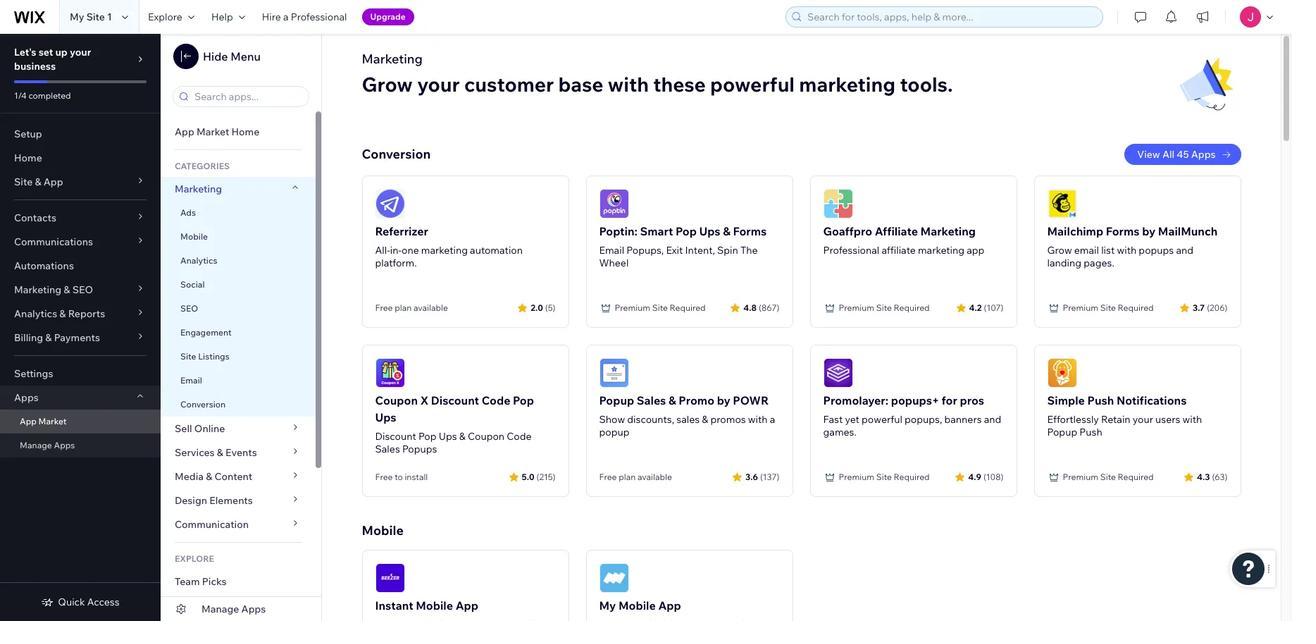 Task type: describe. For each thing, give the bounding box(es) containing it.
site down affiliate
[[877, 302, 892, 313]]

plan for sales
[[619, 472, 636, 482]]

popups
[[1139, 244, 1175, 257]]

(63)
[[1213, 471, 1228, 482]]

(5)
[[545, 302, 556, 313]]

(206)
[[1208, 302, 1228, 313]]

hire
[[262, 11, 281, 23]]

set
[[39, 46, 53, 59]]

automations link
[[0, 254, 161, 278]]

powerful inside promolayer: popups+ for pros fast yet powerful popups, banners and games.
[[862, 413, 903, 426]]

marketing for marketing grow your customer base with these powerful marketing tools.
[[362, 51, 423, 67]]

marketing inside marketing grow your customer base with these powerful marketing tools.
[[800, 72, 896, 97]]

and for pros
[[985, 413, 1002, 426]]

intent,
[[686, 244, 715, 257]]

effortlessly
[[1048, 413, 1100, 426]]

mailchimp forms by mailmunch grow email list with popups and landing pages.
[[1048, 224, 1218, 269]]

4.8 (867)
[[744, 302, 780, 313]]

free for coupon x discount code pop ups
[[375, 472, 393, 482]]

picks
[[202, 575, 227, 588]]

4.9 (108)
[[969, 471, 1004, 482]]

3.6 (137)
[[746, 471, 780, 482]]

services & events
[[175, 446, 257, 459]]

0 horizontal spatial manage
[[20, 440, 52, 450]]

design
[[175, 494, 207, 507]]

site listings
[[180, 351, 230, 362]]

goaffpro affiliate marketing professional affiliate marketing app
[[824, 224, 985, 257]]

free plan available for sales
[[600, 472, 672, 482]]

to
[[395, 472, 403, 482]]

0 vertical spatial code
[[482, 393, 511, 407]]

hire a professional
[[262, 11, 347, 23]]

Search for tools, apps, help & more... field
[[804, 7, 1099, 27]]

instant mobile app
[[375, 599, 479, 613]]

instant
[[375, 599, 414, 613]]

online
[[194, 422, 225, 435]]

reports
[[68, 307, 105, 320]]

let's
[[14, 46, 36, 59]]

site left listings in the left bottom of the page
[[180, 351, 196, 362]]

marketing grow your customer base with these powerful marketing tools.
[[362, 51, 954, 97]]

1
[[107, 11, 112, 23]]

required for email
[[1118, 302, 1154, 313]]

mobile up instant mobile app  logo
[[362, 522, 404, 539]]

events
[[226, 446, 257, 459]]

required for marketing
[[894, 302, 930, 313]]

setup
[[14, 128, 42, 140]]

all-
[[375, 244, 390, 257]]

app market home link
[[161, 120, 316, 144]]

premium for affiliate
[[839, 302, 875, 313]]

required for yet
[[894, 472, 930, 482]]

Search apps... field
[[190, 87, 305, 106]]

design elements
[[175, 494, 253, 507]]

fast
[[824, 413, 843, 426]]

contacts button
[[0, 206, 161, 230]]

communications
[[14, 235, 93, 248]]

3.6
[[746, 471, 759, 482]]

grow inside mailchimp forms by mailmunch grow email list with popups and landing pages.
[[1048, 244, 1073, 257]]

apps down app market link
[[54, 440, 75, 450]]

explore
[[148, 11, 182, 23]]

mobile down "my mobile app logo"
[[619, 599, 656, 613]]

my mobile app
[[600, 599, 682, 613]]

1/4
[[14, 90, 27, 101]]

hide menu
[[203, 49, 261, 63]]

ads
[[180, 207, 196, 218]]

mailchimp
[[1048, 224, 1104, 238]]

marketing link
[[161, 177, 316, 201]]

mobile right instant
[[416, 599, 453, 613]]

engagement link
[[161, 321, 316, 345]]

settings link
[[0, 362, 161, 386]]

1 vertical spatial seo
[[180, 303, 198, 314]]

email inside sidebar element
[[180, 375, 202, 386]]

by inside mailchimp forms by mailmunch grow email list with popups and landing pages.
[[1143, 224, 1156, 238]]

analytics for analytics
[[180, 255, 217, 266]]

communication link
[[161, 513, 316, 536]]

promo
[[679, 393, 715, 407]]

poptin: smart pop ups & forms logo image
[[600, 189, 629, 219]]

0 vertical spatial push
[[1088, 393, 1115, 407]]

1 vertical spatial push
[[1080, 426, 1103, 438]]

popups
[[402, 443, 437, 455]]

marketing inside referrizer all-in-one marketing automation platform.
[[421, 244, 468, 257]]

& inside poptin: smart pop ups & forms email popups, exit intent, spin the wheel
[[723, 224, 731, 238]]

1 vertical spatial coupon
[[468, 430, 505, 443]]

the
[[741, 244, 758, 257]]

my for my mobile app
[[600, 599, 616, 613]]

billing
[[14, 331, 43, 344]]

1 horizontal spatial conversion
[[362, 146, 431, 162]]

1 vertical spatial manage apps link
[[161, 597, 321, 621]]

instant mobile app  logo image
[[375, 563, 405, 593]]

premium for grow
[[1063, 302, 1099, 313]]

0 horizontal spatial home
[[14, 152, 42, 164]]

pros
[[960, 393, 985, 407]]

quick access button
[[41, 596, 120, 608]]

1 horizontal spatial manage
[[202, 603, 239, 615]]

mailchimp forms by mailmunch logo image
[[1048, 189, 1078, 219]]

promolayer: popups+ for pros logo image
[[824, 358, 853, 388]]

marketing for marketing
[[175, 183, 222, 195]]

apps right 45
[[1192, 148, 1216, 161]]

users
[[1156, 413, 1181, 426]]

popup sales & promo by powr show discounts, sales & promos with a popup
[[600, 393, 776, 438]]

and for mailmunch
[[1177, 244, 1194, 257]]

promolayer: popups+ for pros fast yet powerful popups, banners and games.
[[824, 393, 1002, 438]]

& inside dropdown button
[[59, 307, 66, 320]]

1 vertical spatial code
[[507, 430, 532, 443]]

upgrade
[[370, 11, 406, 22]]

listings
[[198, 351, 230, 362]]

app
[[967, 244, 985, 257]]

app for instant mobile app
[[456, 599, 479, 613]]

automation
[[470, 244, 523, 257]]

menu
[[231, 49, 261, 63]]

popup inside simple push notifications effortlessly retain your users with popup push
[[1048, 426, 1078, 438]]

hire a professional link
[[254, 0, 356, 34]]

1 horizontal spatial discount
[[431, 393, 479, 407]]

apps down team picks 'link'
[[241, 603, 266, 615]]

upgrade button
[[362, 8, 414, 25]]

poptin: smart pop ups & forms email popups, exit intent, spin the wheel
[[600, 224, 767, 269]]

affiliate
[[882, 244, 916, 257]]

show
[[600, 413, 625, 426]]

email link
[[161, 369, 316, 393]]

0 vertical spatial a
[[283, 11, 289, 23]]

referrizer all-in-one marketing automation platform.
[[375, 224, 523, 269]]

3.7 (206)
[[1194, 302, 1228, 313]]

simple push notifications logo image
[[1048, 358, 1078, 388]]

sidebar element containing let's set up your business
[[0, 34, 161, 621]]

0 vertical spatial manage apps link
[[0, 434, 161, 458]]

coupon x discount code pop ups logo image
[[375, 358, 405, 388]]

premium site required for retain
[[1063, 472, 1154, 482]]

0 vertical spatial coupon
[[375, 393, 418, 407]]

smart
[[640, 224, 674, 238]]

popup inside popup sales & promo by powr show discounts, sales & promos with a popup
[[600, 393, 635, 407]]

mobile link
[[161, 225, 316, 249]]

mobile inside sidebar element
[[180, 231, 208, 242]]

social
[[180, 279, 205, 290]]

explore
[[175, 553, 214, 564]]

automations
[[14, 259, 74, 272]]

1 vertical spatial manage apps
[[202, 603, 266, 615]]

with inside simple push notifications effortlessly retain your users with popup push
[[1183, 413, 1203, 426]]

these
[[654, 72, 706, 97]]

free to install
[[375, 472, 428, 482]]

landing
[[1048, 257, 1082, 269]]

1 horizontal spatial pop
[[513, 393, 534, 407]]

forms inside mailchimp forms by mailmunch grow email list with popups and landing pages.
[[1107, 224, 1140, 238]]

& right media
[[206, 470, 212, 483]]

premium site required for grow
[[1063, 302, 1154, 313]]

list
[[1102, 244, 1115, 257]]

forms inside poptin: smart pop ups & forms email popups, exit intent, spin the wheel
[[733, 224, 767, 238]]

& inside dropdown button
[[64, 283, 70, 296]]

home link
[[0, 146, 161, 170]]

with inside mailchimp forms by mailmunch grow email list with popups and landing pages.
[[1118, 244, 1137, 257]]

spin
[[718, 244, 739, 257]]

my mobile app logo image
[[600, 563, 629, 593]]

app market home
[[175, 125, 260, 138]]

45
[[1178, 148, 1190, 161]]

goaffpro
[[824, 224, 873, 238]]

billing & payments
[[14, 331, 100, 344]]

banners
[[945, 413, 982, 426]]

sales inside coupon x discount code pop ups discount pop ups & coupon code sales popups
[[375, 443, 400, 455]]

media & content link
[[161, 465, 316, 489]]

2 vertical spatial ups
[[439, 430, 457, 443]]

0 horizontal spatial pop
[[419, 430, 437, 443]]



Task type: vqa. For each thing, say whether or not it's contained in the screenshot.
customers.
no



Task type: locate. For each thing, give the bounding box(es) containing it.
1 vertical spatial discount
[[375, 430, 416, 443]]

up
[[55, 46, 68, 59]]

manage down picks
[[202, 603, 239, 615]]

free for referrizer
[[375, 302, 393, 313]]

coupon
[[375, 393, 418, 407], [468, 430, 505, 443]]

view all 45 apps
[[1138, 148, 1216, 161]]

(215)
[[537, 471, 556, 482]]

1 horizontal spatial market
[[197, 125, 229, 138]]

push
[[1088, 393, 1115, 407], [1080, 426, 1103, 438]]

plan down popup
[[619, 472, 636, 482]]

1 horizontal spatial grow
[[1048, 244, 1073, 257]]

2 forms from the left
[[1107, 224, 1140, 238]]

manage apps down team picks 'link'
[[202, 603, 266, 615]]

free down popup
[[600, 472, 617, 482]]

0 vertical spatial email
[[600, 244, 625, 257]]

1 vertical spatial sales
[[375, 443, 400, 455]]

site & app button
[[0, 170, 161, 194]]

0 horizontal spatial ups
[[375, 410, 397, 424]]

premium down landing
[[1063, 302, 1099, 313]]

2 horizontal spatial your
[[1133, 413, 1154, 426]]

0 vertical spatial grow
[[362, 72, 413, 97]]

email inside poptin: smart pop ups & forms email popups, exit intent, spin the wheel
[[600, 244, 625, 257]]

by up popups
[[1143, 224, 1156, 238]]

and inside mailchimp forms by mailmunch grow email list with popups and landing pages.
[[1177, 244, 1194, 257]]

my
[[70, 11, 84, 23], [600, 599, 616, 613]]

help button
[[203, 0, 254, 34]]

ups down coupon x discount code pop ups logo on the bottom of the page
[[375, 410, 397, 424]]

2 vertical spatial pop
[[419, 430, 437, 443]]

your inside marketing grow your customer base with these powerful marketing tools.
[[417, 72, 460, 97]]

1 horizontal spatial marketing
[[800, 72, 896, 97]]

0 horizontal spatial available
[[414, 302, 448, 313]]

mobile down ads
[[180, 231, 208, 242]]

marketing for marketing & seo
[[14, 283, 61, 296]]

my site 1
[[70, 11, 112, 23]]

design elements link
[[161, 489, 316, 513]]

2 horizontal spatial marketing
[[919, 244, 965, 257]]

0 vertical spatial manage
[[20, 440, 52, 450]]

by up promos at the right of page
[[717, 393, 731, 407]]

free plan available down popup
[[600, 472, 672, 482]]

& right sales
[[702, 413, 709, 426]]

& left reports
[[59, 307, 66, 320]]

popup down simple
[[1048, 426, 1078, 438]]

0 horizontal spatial grow
[[362, 72, 413, 97]]

2 horizontal spatial pop
[[676, 224, 697, 238]]

0 horizontal spatial and
[[985, 413, 1002, 426]]

4.3
[[1198, 471, 1211, 482]]

site down exit
[[653, 302, 668, 313]]

marketing inside goaffpro affiliate marketing professional affiliate marketing app
[[921, 224, 976, 238]]

site down promolayer: popups+ for pros fast yet powerful popups, banners and games.
[[877, 472, 892, 482]]

by
[[1143, 224, 1156, 238], [717, 393, 731, 407]]

with right users
[[1183, 413, 1203, 426]]

ups up intent,
[[700, 224, 721, 238]]

popup sales & promo by powr logo image
[[600, 358, 629, 388]]

coupon x discount code pop ups discount pop ups & coupon code sales popups
[[375, 393, 534, 455]]

0 horizontal spatial plan
[[395, 302, 412, 313]]

seo inside dropdown button
[[72, 283, 93, 296]]

analytics & reports
[[14, 307, 105, 320]]

premium site required down affiliate
[[839, 302, 930, 313]]

email
[[600, 244, 625, 257], [180, 375, 202, 386]]

1 vertical spatial ups
[[375, 410, 397, 424]]

and inside promolayer: popups+ for pros fast yet powerful popups, banners and games.
[[985, 413, 1002, 426]]

view all 45 apps link
[[1125, 144, 1242, 165]]

email down site listings
[[180, 375, 202, 386]]

& up contacts
[[35, 176, 41, 188]]

site down "pages."
[[1101, 302, 1117, 313]]

with right list
[[1118, 244, 1137, 257]]

ups inside poptin: smart pop ups & forms email popups, exit intent, spin the wheel
[[700, 224, 721, 238]]

push down simple
[[1080, 426, 1103, 438]]

1 vertical spatial pop
[[513, 393, 534, 407]]

market for app market home
[[197, 125, 229, 138]]

base
[[559, 72, 604, 97]]

sales inside popup sales & promo by powr show discounts, sales & promos with a popup
[[637, 393, 666, 407]]

promolayer:
[[824, 393, 889, 407]]

0 vertical spatial free plan available
[[375, 302, 448, 313]]

marketing down categories on the left top
[[175, 183, 222, 195]]

1 horizontal spatial your
[[417, 72, 460, 97]]

forms
[[733, 224, 767, 238], [1107, 224, 1140, 238]]

conversion up the referrizer logo
[[362, 146, 431, 162]]

marketing inside marketing grow your customer base with these powerful marketing tools.
[[362, 51, 423, 67]]

0 vertical spatial market
[[197, 125, 229, 138]]

manage apps down app market
[[20, 440, 75, 450]]

required down popups
[[1118, 302, 1154, 313]]

required down intent,
[[670, 302, 706, 313]]

0 horizontal spatial free plan available
[[375, 302, 448, 313]]

premium for retain
[[1063, 472, 1099, 482]]

1 horizontal spatial seo
[[180, 303, 198, 314]]

(867)
[[759, 302, 780, 313]]

premium down games.
[[839, 472, 875, 482]]

sell
[[175, 422, 192, 435]]

free for popup sales & promo by powr
[[600, 472, 617, 482]]

0 vertical spatial discount
[[431, 393, 479, 407]]

2 vertical spatial your
[[1133, 413, 1154, 426]]

required for forms
[[670, 302, 706, 313]]

1 horizontal spatial coupon
[[468, 430, 505, 443]]

1 horizontal spatial by
[[1143, 224, 1156, 238]]

1 horizontal spatial ups
[[439, 430, 457, 443]]

manage apps link down team picks 'link'
[[161, 597, 321, 621]]

your
[[70, 46, 91, 59], [417, 72, 460, 97], [1133, 413, 1154, 426]]

0 vertical spatial professional
[[291, 11, 347, 23]]

1 vertical spatial manage
[[202, 603, 239, 615]]

discount right x
[[431, 393, 479, 407]]

and down pros
[[985, 413, 1002, 426]]

0 horizontal spatial discount
[[375, 430, 416, 443]]

&
[[35, 176, 41, 188], [723, 224, 731, 238], [64, 283, 70, 296], [59, 307, 66, 320], [45, 331, 52, 344], [669, 393, 677, 407], [702, 413, 709, 426], [459, 430, 466, 443], [217, 446, 223, 459], [206, 470, 212, 483]]

poptin:
[[600, 224, 638, 238]]

push up retain on the bottom of the page
[[1088, 393, 1115, 407]]

(137)
[[761, 471, 780, 482]]

grow down mailchimp
[[1048, 244, 1073, 257]]

0 vertical spatial plan
[[395, 302, 412, 313]]

0 horizontal spatial analytics
[[14, 307, 57, 320]]

market down apps "dropdown button"
[[38, 416, 66, 426]]

retain
[[1102, 413, 1131, 426]]

0 vertical spatial your
[[70, 46, 91, 59]]

marketing down upgrade button
[[362, 51, 423, 67]]

0 vertical spatial and
[[1177, 244, 1194, 257]]

with down powr
[[749, 413, 768, 426]]

4.8
[[744, 302, 757, 313]]

popup up show
[[600, 393, 635, 407]]

quick access
[[58, 596, 120, 608]]

0 horizontal spatial conversion
[[180, 399, 226, 410]]

1 horizontal spatial free plan available
[[600, 472, 672, 482]]

& left events
[[217, 446, 223, 459]]

with
[[608, 72, 649, 97], [1118, 244, 1137, 257], [749, 413, 768, 426], [1183, 413, 1203, 426]]

powerful inside marketing grow your customer base with these powerful marketing tools.
[[711, 72, 795, 97]]

analytics for analytics & reports
[[14, 307, 57, 320]]

1 horizontal spatial my
[[600, 599, 616, 613]]

1 horizontal spatial sales
[[637, 393, 666, 407]]

market for app market
[[38, 416, 66, 426]]

0 vertical spatial by
[[1143, 224, 1156, 238]]

1 vertical spatial available
[[638, 472, 672, 482]]

and
[[1177, 244, 1194, 257], [985, 413, 1002, 426]]

premium site required down retain on the bottom of the page
[[1063, 472, 1154, 482]]

site listings link
[[161, 345, 316, 369]]

2 horizontal spatial ups
[[700, 224, 721, 238]]

ups
[[700, 224, 721, 238], [375, 410, 397, 424], [439, 430, 457, 443]]

communication
[[175, 518, 251, 531]]

services
[[175, 446, 215, 459]]

premium site required for fast
[[839, 472, 930, 482]]

media
[[175, 470, 204, 483]]

1 vertical spatial and
[[985, 413, 1002, 426]]

elements
[[210, 494, 253, 507]]

0 vertical spatial analytics
[[180, 255, 217, 266]]

seo up the analytics & reports dropdown button
[[72, 283, 93, 296]]

0 vertical spatial pop
[[676, 224, 697, 238]]

home down search apps... field
[[232, 125, 260, 138]]

1 horizontal spatial available
[[638, 472, 672, 482]]

required down retain on the bottom of the page
[[1118, 472, 1154, 482]]

pop inside poptin: smart pop ups & forms email popups, exit intent, spin the wheel
[[676, 224, 697, 238]]

plan
[[395, 302, 412, 313], [619, 472, 636, 482]]

1 horizontal spatial popup
[[1048, 426, 1078, 438]]

professional down goaffpro
[[824, 244, 880, 257]]

app for my mobile app
[[659, 599, 682, 613]]

sales up discounts,
[[637, 393, 666, 407]]

with inside popup sales & promo by powr show discounts, sales & promos with a popup
[[749, 413, 768, 426]]

with inside marketing grow your customer base with these powerful marketing tools.
[[608, 72, 649, 97]]

analytics inside dropdown button
[[14, 307, 57, 320]]

1 vertical spatial home
[[14, 152, 42, 164]]

manage apps link down app market
[[0, 434, 161, 458]]

ups right popups
[[439, 430, 457, 443]]

0 horizontal spatial my
[[70, 11, 84, 23]]

available down discounts,
[[638, 472, 672, 482]]

1 vertical spatial professional
[[824, 244, 880, 257]]

my down "my mobile app logo"
[[600, 599, 616, 613]]

coupon left x
[[375, 393, 418, 407]]

free plan available for all-
[[375, 302, 448, 313]]

1 vertical spatial by
[[717, 393, 731, 407]]

0 horizontal spatial sales
[[375, 443, 400, 455]]

1 vertical spatial your
[[417, 72, 460, 97]]

app
[[175, 125, 194, 138], [44, 176, 63, 188], [20, 416, 37, 426], [456, 599, 479, 613], [659, 599, 682, 613]]

a
[[283, 11, 289, 23], [770, 413, 776, 426]]

team picks
[[175, 575, 227, 588]]

marketing & seo button
[[0, 278, 161, 302]]

premium site required for &
[[615, 302, 706, 313]]

email down poptin:
[[600, 244, 625, 257]]

0 vertical spatial conversion
[[362, 146, 431, 162]]

and down mailmunch
[[1177, 244, 1194, 257]]

premium for fast
[[839, 472, 875, 482]]

pages.
[[1084, 257, 1115, 269]]

& left the promo
[[669, 393, 677, 407]]

popups+
[[892, 393, 940, 407]]

4.9
[[969, 471, 982, 482]]

1 forms from the left
[[733, 224, 767, 238]]

1 vertical spatial my
[[600, 599, 616, 613]]

professional inside hire a professional link
[[291, 11, 347, 23]]

premium down wheel
[[615, 302, 651, 313]]

1 horizontal spatial email
[[600, 244, 625, 257]]

0 horizontal spatial a
[[283, 11, 289, 23]]

required down affiliate
[[894, 302, 930, 313]]

5.0
[[522, 471, 535, 482]]

marketing inside goaffpro affiliate marketing professional affiliate marketing app
[[919, 244, 965, 257]]

premium site required down exit
[[615, 302, 706, 313]]

available down platform.
[[414, 302, 448, 313]]

0 vertical spatial home
[[232, 125, 260, 138]]

free plan available down platform.
[[375, 302, 448, 313]]

2 sidebar element from the left
[[161, 34, 322, 621]]

0 vertical spatial seo
[[72, 283, 93, 296]]

market up categories on the left top
[[197, 125, 229, 138]]

professional inside goaffpro affiliate marketing professional affiliate marketing app
[[824, 244, 880, 257]]

1 vertical spatial email
[[180, 375, 202, 386]]

platform.
[[375, 257, 417, 269]]

app for site & app
[[44, 176, 63, 188]]

free left to
[[375, 472, 393, 482]]

0 horizontal spatial forms
[[733, 224, 767, 238]]

hide
[[203, 49, 228, 63]]

sidebar element containing hide menu
[[161, 34, 322, 621]]

site left 1 in the left of the page
[[86, 11, 105, 23]]

1 vertical spatial popup
[[1048, 426, 1078, 438]]

premium site required for affiliate
[[839, 302, 930, 313]]

& inside coupon x discount code pop ups discount pop ups & coupon code sales popups
[[459, 430, 466, 443]]

completed
[[28, 90, 71, 101]]

wheel
[[600, 257, 629, 269]]

premium down "effortlessly"
[[1063, 472, 1099, 482]]

0 vertical spatial powerful
[[711, 72, 795, 97]]

0 horizontal spatial powerful
[[711, 72, 795, 97]]

referrizer logo image
[[375, 189, 405, 219]]

0 horizontal spatial coupon
[[375, 393, 418, 407]]

app inside popup button
[[44, 176, 63, 188]]

1 horizontal spatial professional
[[824, 244, 880, 257]]

1 vertical spatial powerful
[[862, 413, 903, 426]]

premium site required down "pages."
[[1063, 302, 1154, 313]]

your inside simple push notifications effortlessly retain your users with popup push
[[1133, 413, 1154, 426]]

marketing down automations
[[14, 283, 61, 296]]

available for one
[[414, 302, 448, 313]]

2.0
[[531, 302, 543, 313]]

1 vertical spatial grow
[[1048, 244, 1073, 257]]

site down retain on the bottom of the page
[[1101, 472, 1117, 482]]

1/4 completed
[[14, 90, 71, 101]]

5.0 (215)
[[522, 471, 556, 482]]

powerful
[[711, 72, 795, 97], [862, 413, 903, 426]]

0 horizontal spatial popup
[[600, 393, 635, 407]]

mailmunch
[[1159, 224, 1218, 238]]

1 sidebar element from the left
[[0, 34, 161, 621]]

marketing up app
[[921, 224, 976, 238]]

0 vertical spatial sales
[[637, 393, 666, 407]]

app market
[[20, 416, 66, 426]]

with right base
[[608, 72, 649, 97]]

0 horizontal spatial professional
[[291, 11, 347, 23]]

required for your
[[1118, 472, 1154, 482]]

seo down social at top
[[180, 303, 198, 314]]

conversion link
[[161, 393, 316, 417]]

apps inside "dropdown button"
[[14, 391, 39, 404]]

site inside popup button
[[14, 176, 33, 188]]

discount up to
[[375, 430, 416, 443]]

plan down platform.
[[395, 302, 412, 313]]

help
[[211, 11, 233, 23]]

billing & payments button
[[0, 326, 161, 350]]

forms up the
[[733, 224, 767, 238]]

free plan available
[[375, 302, 448, 313], [600, 472, 672, 482]]

my for my site 1
[[70, 11, 84, 23]]

free down platform.
[[375, 302, 393, 313]]

(108)
[[984, 471, 1004, 482]]

1 horizontal spatial analytics
[[180, 255, 217, 266]]

quick
[[58, 596, 85, 608]]

access
[[87, 596, 120, 608]]

premium site required down games.
[[839, 472, 930, 482]]

required down popups,
[[894, 472, 930, 482]]

conversion inside sidebar element
[[180, 399, 226, 410]]

premium for &
[[615, 302, 651, 313]]

goaffpro affiliate marketing logo image
[[824, 189, 853, 219]]

site up contacts
[[14, 176, 33, 188]]

sidebar element
[[0, 34, 161, 621], [161, 34, 322, 621]]

forms up list
[[1107, 224, 1140, 238]]

communications button
[[0, 230, 161, 254]]

payments
[[54, 331, 100, 344]]

& right billing
[[45, 331, 52, 344]]

promos
[[711, 413, 746, 426]]

0 vertical spatial popup
[[600, 393, 635, 407]]

1 horizontal spatial and
[[1177, 244, 1194, 257]]

coupon right popups
[[468, 430, 505, 443]]

by inside popup sales & promo by powr show discounts, sales & promos with a popup
[[717, 393, 731, 407]]

1 horizontal spatial manage apps
[[202, 603, 266, 615]]

premium up promolayer: popups+ for pros logo
[[839, 302, 875, 313]]

settings
[[14, 367, 53, 380]]

apps down "settings"
[[14, 391, 39, 404]]

0 horizontal spatial manage apps
[[20, 440, 75, 450]]

grow down upgrade button
[[362, 72, 413, 97]]

1 vertical spatial plan
[[619, 472, 636, 482]]

manage down app market
[[20, 440, 52, 450]]

analytics up billing
[[14, 307, 57, 320]]

a inside popup sales & promo by powr show discounts, sales & promos with a popup
[[770, 413, 776, 426]]

a right promos at the right of page
[[770, 413, 776, 426]]

1 horizontal spatial a
[[770, 413, 776, 426]]

0 horizontal spatial your
[[70, 46, 91, 59]]

& right popups
[[459, 430, 466, 443]]

sales
[[677, 413, 700, 426]]

& up analytics & reports
[[64, 283, 70, 296]]

setup link
[[0, 122, 161, 146]]

business
[[14, 60, 56, 73]]

1 vertical spatial conversion
[[180, 399, 226, 410]]

professional right hire
[[291, 11, 347, 23]]

a right hire
[[283, 11, 289, 23]]

popups,
[[905, 413, 943, 426]]

conversion up sell online
[[180, 399, 226, 410]]

1 vertical spatial market
[[38, 416, 66, 426]]

0 horizontal spatial market
[[38, 416, 66, 426]]

grow inside marketing grow your customer base with these powerful marketing tools.
[[362, 72, 413, 97]]

simple push notifications effortlessly retain your users with popup push
[[1048, 393, 1203, 438]]

1 vertical spatial free plan available
[[600, 472, 672, 482]]

my left 1 in the left of the page
[[70, 11, 84, 23]]

your inside let's set up your business
[[70, 46, 91, 59]]

marketing inside dropdown button
[[14, 283, 61, 296]]

home down setup
[[14, 152, 42, 164]]

available for promo
[[638, 472, 672, 482]]

0 vertical spatial my
[[70, 11, 84, 23]]

exit
[[666, 244, 683, 257]]

plan for all-
[[395, 302, 412, 313]]

analytics & reports button
[[0, 302, 161, 326]]

1 horizontal spatial forms
[[1107, 224, 1140, 238]]

(107)
[[984, 302, 1004, 313]]

& up spin
[[723, 224, 731, 238]]

0 vertical spatial manage apps
[[20, 440, 75, 450]]



